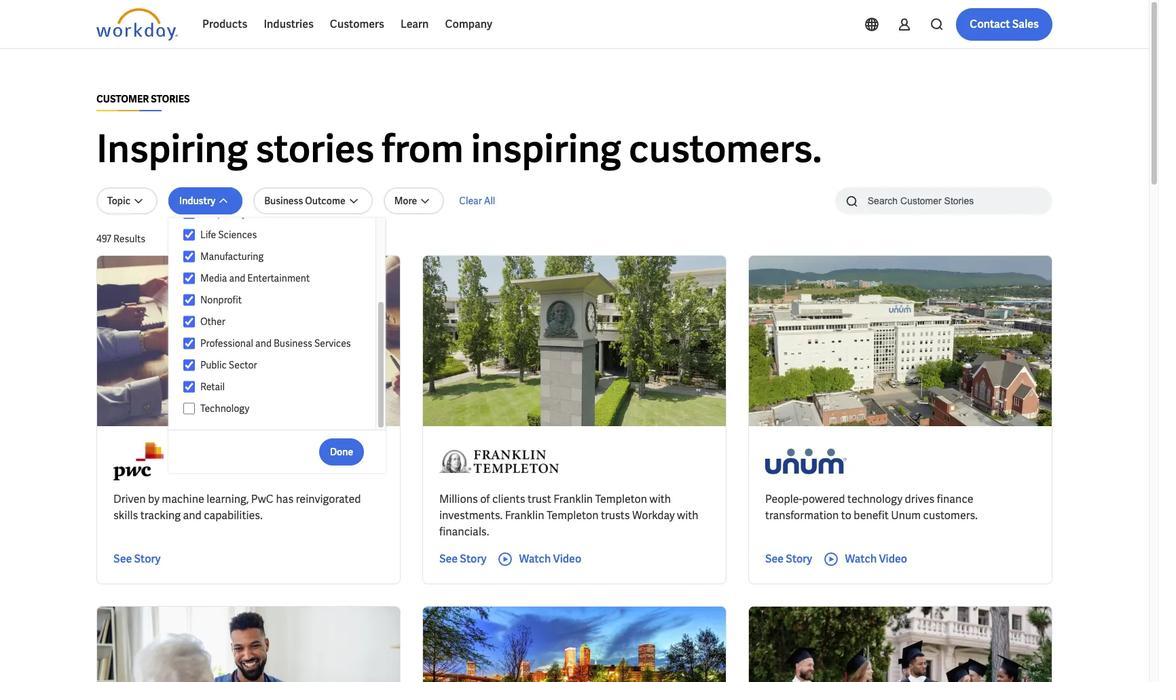 Task type: describe. For each thing, give the bounding box(es) containing it.
1 vertical spatial templeton
[[547, 509, 599, 523]]

capabilities.
[[204, 509, 263, 523]]

1 see story link from the left
[[113, 551, 161, 568]]

and inside driven by machine learning, pwc has reinvigorated skills tracking and capabilities.
[[183, 509, 202, 523]]

learn
[[401, 17, 429, 31]]

of
[[480, 492, 490, 507]]

more
[[394, 195, 417, 207]]

technology
[[848, 492, 903, 507]]

contact
[[970, 17, 1010, 31]]

driven
[[113, 492, 146, 507]]

nonprofit link
[[195, 292, 363, 308]]

products
[[202, 17, 247, 31]]

0 vertical spatial with
[[650, 492, 671, 507]]

media and entertainment link
[[195, 270, 363, 287]]

professional and business services
[[200, 338, 351, 350]]

clients
[[492, 492, 525, 507]]

topic button
[[96, 187, 158, 215]]

business outcome
[[264, 195, 345, 207]]

inspiring
[[96, 124, 248, 174]]

watch video for franklin
[[519, 552, 582, 566]]

people-powered technology drives finance transformation to benefit unum customers.
[[765, 492, 978, 523]]

and for media
[[229, 272, 245, 285]]

more button
[[383, 187, 444, 215]]

professional
[[200, 338, 253, 350]]

0 horizontal spatial customers.
[[629, 124, 822, 174]]

services
[[314, 338, 351, 350]]

1 see from the left
[[113, 552, 132, 566]]

contact sales link
[[956, 8, 1053, 41]]

public sector
[[200, 359, 257, 371]]

go to the homepage image
[[96, 8, 178, 41]]

see story for millions of clients trust franklin templeton with investments. franklin templeton trusts workday with financials.
[[439, 552, 487, 566]]

inspiring
[[471, 124, 621, 174]]

retail
[[200, 381, 225, 393]]

unum
[[891, 509, 921, 523]]

sales
[[1012, 17, 1039, 31]]

story for people-powered technology drives finance transformation to benefit unum customers.
[[786, 552, 813, 566]]

financials.
[[439, 525, 489, 539]]

public sector link
[[195, 357, 363, 374]]

unum image
[[765, 443, 847, 481]]

tracking
[[140, 509, 181, 523]]

results
[[113, 233, 145, 245]]

see story for people-powered technology drives finance transformation to benefit unum customers.
[[765, 552, 813, 566]]

customer stories
[[96, 93, 190, 105]]

inspiring stories from inspiring customers.
[[96, 124, 822, 174]]

industry button
[[168, 187, 243, 215]]

other
[[200, 316, 225, 328]]

public
[[200, 359, 227, 371]]

millions
[[439, 492, 478, 507]]

skills
[[113, 509, 138, 523]]

millions of clients trust franklin templeton with investments. franklin templeton trusts workday with financials.
[[439, 492, 699, 539]]

professional and business services link
[[195, 335, 363, 352]]

stories
[[151, 93, 190, 105]]

watch for unum
[[845, 552, 877, 566]]

watch for franklin
[[519, 552, 551, 566]]

sector
[[229, 359, 257, 371]]

life sciences
[[200, 229, 257, 241]]

497
[[96, 233, 111, 245]]

people-
[[765, 492, 802, 507]]

pwc
[[251, 492, 274, 507]]

technology
[[200, 403, 249, 415]]

learning,
[[207, 492, 249, 507]]

driven by machine learning, pwc has reinvigorated skills tracking and capabilities.
[[113, 492, 361, 523]]

other link
[[195, 314, 363, 330]]

business inside button
[[264, 195, 303, 207]]

has
[[276, 492, 294, 507]]

franklin templeton companies, llc image
[[439, 443, 559, 481]]

manufacturing link
[[195, 249, 363, 265]]

1 vertical spatial franklin
[[505, 509, 544, 523]]

see for people-powered technology drives finance transformation to benefit unum customers.
[[765, 552, 784, 566]]



Task type: vqa. For each thing, say whether or not it's contained in the screenshot.
Hospitality link
yes



Task type: locate. For each thing, give the bounding box(es) containing it.
clear all
[[459, 195, 495, 207]]

3 see story link from the left
[[765, 551, 813, 568]]

0 horizontal spatial and
[[183, 509, 202, 523]]

2 see story link from the left
[[439, 551, 487, 568]]

watch video
[[519, 552, 582, 566], [845, 552, 907, 566]]

and
[[229, 272, 245, 285], [255, 338, 272, 350], [183, 509, 202, 523]]

customers button
[[322, 8, 392, 41]]

see story down transformation
[[765, 552, 813, 566]]

machine
[[162, 492, 204, 507]]

franklin down trust
[[505, 509, 544, 523]]

0 vertical spatial business
[[264, 195, 303, 207]]

1 horizontal spatial watch video
[[845, 552, 907, 566]]

learn button
[[392, 8, 437, 41]]

outcome
[[305, 195, 345, 207]]

finance
[[937, 492, 974, 507]]

and down manufacturing
[[229, 272, 245, 285]]

see down skills
[[113, 552, 132, 566]]

see story link
[[113, 551, 161, 568], [439, 551, 487, 568], [765, 551, 813, 568]]

reinvigorated
[[296, 492, 361, 507]]

2 see from the left
[[439, 552, 458, 566]]

0 horizontal spatial story
[[134, 552, 161, 566]]

1 horizontal spatial see
[[439, 552, 458, 566]]

workday
[[632, 509, 675, 523]]

manufacturing
[[200, 251, 264, 263]]

0 vertical spatial customers.
[[629, 124, 822, 174]]

investments.
[[439, 509, 503, 523]]

with right workday
[[677, 509, 699, 523]]

contact sales
[[970, 17, 1039, 31]]

franklin right trust
[[554, 492, 593, 507]]

hospitality
[[200, 207, 247, 219]]

products button
[[194, 8, 256, 41]]

all
[[484, 195, 495, 207]]

customers.
[[629, 124, 822, 174], [923, 509, 978, 523]]

2 horizontal spatial see story link
[[765, 551, 813, 568]]

watch down millions of clients trust franklin templeton with investments. franklin templeton trusts workday with financials.
[[519, 552, 551, 566]]

business outcome button
[[253, 187, 373, 215]]

see
[[113, 552, 132, 566], [439, 552, 458, 566], [765, 552, 784, 566]]

see story down financials.
[[439, 552, 487, 566]]

life sciences link
[[195, 227, 363, 243]]

3 story from the left
[[786, 552, 813, 566]]

1 video from the left
[[553, 552, 582, 566]]

and down machine
[[183, 509, 202, 523]]

1 horizontal spatial customers.
[[923, 509, 978, 523]]

2 watch video from the left
[[845, 552, 907, 566]]

industries button
[[256, 8, 322, 41]]

1 vertical spatial customers.
[[923, 509, 978, 523]]

1 horizontal spatial see story link
[[439, 551, 487, 568]]

topic
[[107, 195, 130, 207]]

1 story from the left
[[134, 552, 161, 566]]

0 horizontal spatial watch video link
[[497, 551, 582, 568]]

watch video link down benefit
[[823, 551, 907, 568]]

watch
[[519, 552, 551, 566], [845, 552, 877, 566]]

watch video for unum
[[845, 552, 907, 566]]

business up life sciences link
[[264, 195, 303, 207]]

story down tracking
[[134, 552, 161, 566]]

and up public sector link
[[255, 338, 272, 350]]

powered
[[802, 492, 845, 507]]

life
[[200, 229, 216, 241]]

customers. inside people-powered technology drives finance transformation to benefit unum customers.
[[923, 509, 978, 523]]

from
[[382, 124, 464, 174]]

1 watch video link from the left
[[497, 551, 582, 568]]

1 vertical spatial and
[[255, 338, 272, 350]]

2 watch from the left
[[845, 552, 877, 566]]

sciences
[[218, 229, 257, 241]]

templeton down trust
[[547, 509, 599, 523]]

with up workday
[[650, 492, 671, 507]]

2 see story from the left
[[439, 552, 487, 566]]

and for professional
[[255, 338, 272, 350]]

templeton up trusts
[[595, 492, 647, 507]]

story
[[134, 552, 161, 566], [460, 552, 487, 566], [786, 552, 813, 566]]

2 watch video link from the left
[[823, 551, 907, 568]]

story down financials.
[[460, 552, 487, 566]]

technology link
[[195, 401, 363, 417]]

1 vertical spatial with
[[677, 509, 699, 523]]

see story
[[113, 552, 161, 566], [439, 552, 487, 566], [765, 552, 813, 566]]

stories
[[255, 124, 374, 174]]

2 story from the left
[[460, 552, 487, 566]]

media and entertainment
[[200, 272, 310, 285]]

1 horizontal spatial with
[[677, 509, 699, 523]]

watch video link
[[497, 551, 582, 568], [823, 551, 907, 568]]

customer
[[96, 93, 149, 105]]

see story link down transformation
[[765, 551, 813, 568]]

entertainment
[[247, 272, 310, 285]]

industry
[[179, 195, 215, 207]]

video for unum
[[879, 552, 907, 566]]

3 see story from the left
[[765, 552, 813, 566]]

1 horizontal spatial franklin
[[554, 492, 593, 507]]

done button
[[319, 438, 364, 466]]

1 horizontal spatial watch
[[845, 552, 877, 566]]

1 horizontal spatial story
[[460, 552, 487, 566]]

trust
[[528, 492, 551, 507]]

watch video link for unum
[[823, 551, 907, 568]]

0 horizontal spatial see story
[[113, 552, 161, 566]]

0 horizontal spatial with
[[650, 492, 671, 507]]

0 vertical spatial templeton
[[595, 492, 647, 507]]

1 watch from the left
[[519, 552, 551, 566]]

see story down skills
[[113, 552, 161, 566]]

industries
[[264, 17, 314, 31]]

1 vertical spatial business
[[274, 338, 312, 350]]

1 horizontal spatial see story
[[439, 552, 487, 566]]

1 horizontal spatial and
[[229, 272, 245, 285]]

video down millions of clients trust franklin templeton with investments. franklin templeton trusts workday with financials.
[[553, 552, 582, 566]]

see for millions of clients trust franklin templeton with investments. franklin templeton trusts workday with financials.
[[439, 552, 458, 566]]

company
[[445, 17, 492, 31]]

2 horizontal spatial see
[[765, 552, 784, 566]]

franklin
[[554, 492, 593, 507], [505, 509, 544, 523]]

benefit
[[854, 509, 889, 523]]

watch down benefit
[[845, 552, 877, 566]]

hospitality link
[[195, 205, 363, 221]]

media
[[200, 272, 227, 285]]

transformation
[[765, 509, 839, 523]]

by
[[148, 492, 160, 507]]

see down transformation
[[765, 552, 784, 566]]

2 vertical spatial and
[[183, 509, 202, 523]]

see story link down financials.
[[439, 551, 487, 568]]

0 horizontal spatial watch
[[519, 552, 551, 566]]

video
[[553, 552, 582, 566], [879, 552, 907, 566]]

0 horizontal spatial see story link
[[113, 551, 161, 568]]

2 video from the left
[[879, 552, 907, 566]]

trusts
[[601, 509, 630, 523]]

nonprofit
[[200, 294, 242, 306]]

clear all button
[[455, 187, 499, 215]]

to
[[841, 509, 852, 523]]

1 see story from the left
[[113, 552, 161, 566]]

retail link
[[195, 379, 363, 395]]

0 horizontal spatial franklin
[[505, 509, 544, 523]]

story down transformation
[[786, 552, 813, 566]]

done
[[330, 446, 353, 458]]

0 horizontal spatial watch video
[[519, 552, 582, 566]]

3 see from the left
[[765, 552, 784, 566]]

see story link for millions of clients trust franklin templeton with investments. franklin templeton trusts workday with financials.
[[439, 551, 487, 568]]

templeton
[[595, 492, 647, 507], [547, 509, 599, 523]]

watch video down benefit
[[845, 552, 907, 566]]

497 results
[[96, 233, 145, 245]]

2 horizontal spatial and
[[255, 338, 272, 350]]

1 horizontal spatial watch video link
[[823, 551, 907, 568]]

pricewaterhousecoopers global licensing services corporation (pwc) image
[[113, 443, 163, 481]]

1 watch video from the left
[[519, 552, 582, 566]]

see story link down skills
[[113, 551, 161, 568]]

0 vertical spatial and
[[229, 272, 245, 285]]

1 horizontal spatial video
[[879, 552, 907, 566]]

watch video link down millions of clients trust franklin templeton with investments. franklin templeton trusts workday with financials.
[[497, 551, 582, 568]]

video down unum
[[879, 552, 907, 566]]

0 horizontal spatial see
[[113, 552, 132, 566]]

2 horizontal spatial story
[[786, 552, 813, 566]]

None checkbox
[[183, 207, 195, 219], [183, 272, 195, 285], [183, 294, 195, 306], [183, 338, 195, 350], [183, 381, 195, 393], [183, 207, 195, 219], [183, 272, 195, 285], [183, 294, 195, 306], [183, 338, 195, 350], [183, 381, 195, 393]]

company button
[[437, 8, 501, 41]]

0 vertical spatial franklin
[[554, 492, 593, 507]]

customers
[[330, 17, 384, 31]]

None checkbox
[[183, 229, 195, 241], [183, 251, 195, 263], [183, 316, 195, 328], [183, 359, 195, 371], [183, 403, 195, 415], [183, 229, 195, 241], [183, 251, 195, 263], [183, 316, 195, 328], [183, 359, 195, 371], [183, 403, 195, 415]]

drives
[[905, 492, 935, 507]]

see story link for people-powered technology drives finance transformation to benefit unum customers.
[[765, 551, 813, 568]]

2 horizontal spatial see story
[[765, 552, 813, 566]]

business up public sector link
[[274, 338, 312, 350]]

watch video link for franklin
[[497, 551, 582, 568]]

video for franklin
[[553, 552, 582, 566]]

Search Customer Stories text field
[[860, 189, 1026, 213]]

watch video down millions of clients trust franklin templeton with investments. franklin templeton trusts workday with financials.
[[519, 552, 582, 566]]

story for millions of clients trust franklin templeton with investments. franklin templeton trusts workday with financials.
[[460, 552, 487, 566]]

see down financials.
[[439, 552, 458, 566]]

clear
[[459, 195, 482, 207]]

with
[[650, 492, 671, 507], [677, 509, 699, 523]]

0 horizontal spatial video
[[553, 552, 582, 566]]



